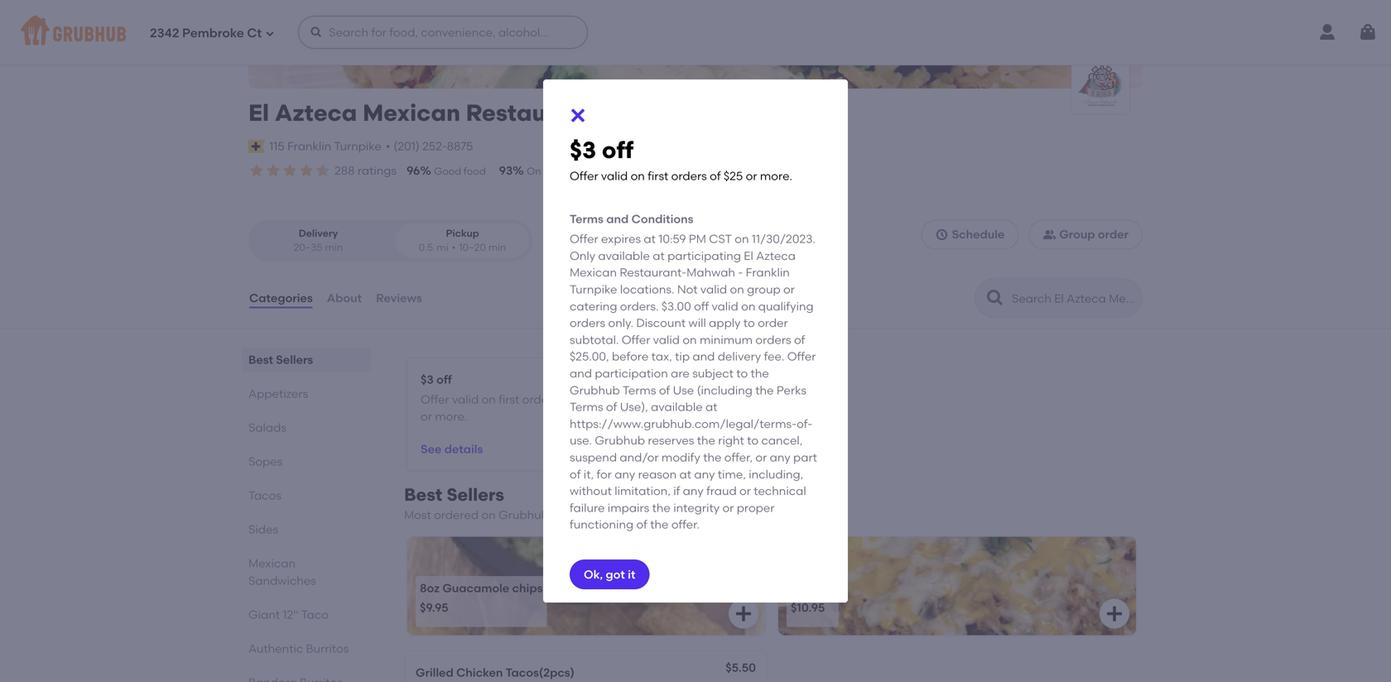 Task type: locate. For each thing, give the bounding box(es) containing it.
10:59
[[659, 232, 686, 246]]

offer up "before"
[[622, 333, 651, 347]]

at down modify
[[680, 467, 692, 482]]

0 horizontal spatial $3
[[421, 373, 434, 387]]

0 vertical spatial svg image
[[265, 29, 275, 39]]

delivery inside terms and conditions offer expires at 10:59 pm cst on 11/30/2023. only available at participating el azteca mexican restaurant-mahwah - franklin turnpike locations. not valid on group or catering orders. $3.00 off valid on qualifying orders only. discount will apply to order subtotal. offer valid on minimum orders of $25.00, before tax, tip and delivery fee. offer and participation are subject to the grubhub terms of use (including the perks terms of use), available at https://www.grubhub.com/legal/terms-of- use. grubhub reserves the right to cancel, suspend and/or modify the offer, or any part of it, for any reason at any time, including, without limitation, if any fraud or technical failure impairs the integrity or proper functioning of the offer.
[[718, 350, 762, 364]]

2 vertical spatial off
[[437, 373, 452, 387]]

azteca
[[275, 99, 357, 127], [756, 249, 796, 263]]

el inside terms and conditions offer expires at 10:59 pm cst on 11/30/2023. only available at participating el azteca mexican restaurant-mahwah - franklin turnpike locations. not valid on group or catering orders. $3.00 off valid on qualifying orders only. discount will apply to order subtotal. offer valid on minimum orders of $25.00, before tax, tip and delivery fee. offer and participation are subject to the grubhub terms of use (including the perks terms of use), available at https://www.grubhub.com/legal/terms-of- use. grubhub reserves the right to cancel, suspend and/or modify the offer, or any part of it, for any reason at any time, including, without limitation, if any fraud or technical failure impairs the integrity or proper functioning of the offer.
[[744, 249, 754, 263]]

grilled
[[416, 666, 454, 680]]

0 vertical spatial available
[[598, 249, 650, 263]]

terms up "only"
[[570, 212, 604, 226]]

sellers up ordered
[[447, 485, 504, 506]]

order down the qualifying
[[758, 316, 788, 330]]

0 vertical spatial off
[[602, 136, 634, 164]]

azteca up 115 franklin turnpike
[[275, 99, 357, 127]]

best inside the best sellers most ordered on grubhub
[[404, 485, 443, 506]]

tacos(2pcs)
[[506, 666, 575, 680]]

0 vertical spatial order
[[685, 165, 711, 177]]

11/30/2023.
[[752, 232, 816, 246]]

1 horizontal spatial off
[[602, 136, 634, 164]]

valid
[[601, 169, 628, 183], [701, 282, 727, 297], [712, 299, 739, 313], [653, 333, 680, 347], [452, 393, 479, 407]]

mexican up the sandwiches at the left
[[249, 557, 296, 571]]

1 horizontal spatial •
[[452, 242, 456, 254]]

1 horizontal spatial mexican
[[363, 99, 461, 127]]

turnpike up 288 ratings
[[334, 139, 382, 153]]

tip
[[675, 350, 690, 364]]

order right group
[[1098, 228, 1129, 242]]

1 horizontal spatial order
[[758, 316, 788, 330]]

delivery down minimum
[[718, 350, 762, 364]]

azteca down 11/30/2023.
[[756, 249, 796, 263]]

8875
[[447, 139, 473, 153]]

0 horizontal spatial best
[[249, 353, 273, 367]]

0 vertical spatial delivery
[[568, 165, 605, 177]]

2 horizontal spatial mexican
[[570, 266, 617, 280]]

1 vertical spatial first
[[499, 393, 520, 407]]

0 horizontal spatial restaurant-
[[466, 99, 604, 127]]

or up the qualifying
[[784, 282, 795, 297]]

2 min from the left
[[489, 242, 507, 254]]

will
[[689, 316, 706, 330]]

1 horizontal spatial turnpike
[[570, 282, 618, 297]]

star icon image
[[249, 162, 265, 179], [265, 162, 282, 179], [282, 162, 298, 179], [298, 162, 315, 179], [315, 162, 331, 179], [315, 162, 331, 179]]

good food
[[434, 165, 486, 177]]

1 vertical spatial franklin
[[746, 266, 790, 280]]

mahwah up correct at the left of page
[[604, 99, 703, 127]]

0 vertical spatial restaurant-
[[466, 99, 604, 127]]

reviews
[[376, 291, 422, 305]]

el up subscription pass image
[[249, 99, 269, 127]]

1 horizontal spatial franklin
[[746, 266, 790, 280]]

1 vertical spatial available
[[651, 400, 703, 414]]

0 vertical spatial mexican
[[363, 99, 461, 127]]

0 horizontal spatial •
[[386, 139, 390, 153]]

the left perks
[[756, 383, 774, 397]]

terms and conditions offer expires at 10:59 pm cst on 11/30/2023. only available at participating el azteca mexican restaurant-mahwah - franklin turnpike locations. not valid on group or catering orders. $3.00 off valid on qualifying orders only. discount will apply to order subtotal. offer valid on minimum orders of $25.00, before tax, tip and delivery fee. offer and participation are subject to the grubhub terms of use (including the perks terms of use), available at https://www.grubhub.com/legal/terms-of- use. grubhub reserves the right to cancel, suspend and/or modify the offer, or any part of it, for any reason at any time, including, without limitation, if any fraud or technical failure impairs the integrity or proper functioning of the offer.
[[570, 212, 818, 532]]

orders
[[672, 169, 707, 183], [570, 316, 606, 330], [756, 333, 792, 347], [522, 393, 558, 407]]

0 horizontal spatial franklin
[[287, 139, 331, 153]]

mexican
[[363, 99, 461, 127], [570, 266, 617, 280], [249, 557, 296, 571]]

option group
[[249, 220, 533, 262]]

0 vertical spatial azteca
[[275, 99, 357, 127]]

and up subject
[[693, 350, 715, 364]]

0 vertical spatial turnpike
[[334, 139, 382, 153]]

off up on time delivery
[[602, 136, 634, 164]]

0 horizontal spatial azteca
[[275, 99, 357, 127]]

tacos tab
[[249, 487, 364, 505]]

mexican sandwiches tab
[[249, 555, 364, 590]]

sopes
[[249, 455, 283, 469]]

of up the use.
[[561, 393, 572, 407]]

perks
[[777, 383, 807, 397]]

limitation,
[[615, 484, 671, 498]]

96 down (201)
[[407, 164, 420, 178]]

$25 right correct order
[[724, 169, 743, 183]]

1 min from the left
[[325, 242, 343, 254]]

1 vertical spatial azteca
[[756, 249, 796, 263]]

grubhub down $25.00,
[[570, 383, 620, 397]]

2 vertical spatial order
[[758, 316, 788, 330]]

0 horizontal spatial el
[[249, 99, 269, 127]]

mexican down "only"
[[570, 266, 617, 280]]

restaurant- up on
[[466, 99, 604, 127]]

1 horizontal spatial min
[[489, 242, 507, 254]]

0 horizontal spatial available
[[598, 249, 650, 263]]

pickup
[[446, 227, 479, 239]]

order for group order
[[1098, 228, 1129, 242]]

2 vertical spatial grubhub
[[499, 508, 549, 522]]

or up the proper
[[740, 484, 751, 498]]

reserves
[[648, 434, 694, 448]]

off
[[602, 136, 634, 164], [694, 299, 709, 313], [437, 373, 452, 387]]

sellers up appetizers tab
[[276, 353, 313, 367]]

first
[[648, 169, 669, 183], [499, 393, 520, 407]]

1 vertical spatial delivery
[[718, 350, 762, 364]]

0 vertical spatial best
[[249, 353, 273, 367]]

mahwah down participating at the top
[[687, 266, 736, 280]]

of down the qualifying
[[794, 333, 806, 347]]

turnpike inside button
[[334, 139, 382, 153]]

got
[[606, 568, 625, 582]]

failure
[[570, 501, 605, 515]]

including,
[[749, 467, 804, 482]]

proper
[[737, 501, 775, 515]]

96
[[407, 164, 420, 178], [618, 164, 632, 178]]

0 horizontal spatial 96
[[407, 164, 420, 178]]

best up most
[[404, 485, 443, 506]]

2 vertical spatial terms
[[570, 400, 604, 414]]

offer
[[570, 169, 599, 183], [570, 232, 599, 246], [622, 333, 651, 347], [788, 350, 816, 364], [421, 393, 450, 407]]

on up details
[[482, 393, 496, 407]]

1 horizontal spatial azteca
[[756, 249, 796, 263]]

svg image right ct
[[265, 29, 275, 39]]

grubhub left failure
[[499, 508, 549, 522]]

integrity
[[674, 501, 720, 515]]

and up the expires
[[607, 212, 629, 226]]

any
[[770, 451, 791, 465], [615, 467, 636, 482], [694, 467, 715, 482], [683, 484, 704, 498]]

0 horizontal spatial first
[[499, 393, 520, 407]]

schedule
[[952, 228, 1005, 242]]

appetizers tab
[[249, 385, 364, 403]]

1 vertical spatial el
[[744, 249, 754, 263]]

sellers
[[276, 353, 313, 367], [447, 485, 504, 506]]

franklin right 115 at left
[[287, 139, 331, 153]]

sellers for best sellers
[[276, 353, 313, 367]]

not
[[677, 282, 698, 297]]

sellers for best sellers most ordered on grubhub
[[447, 485, 504, 506]]

best sellers most ordered on grubhub
[[404, 485, 549, 522]]

•
[[386, 139, 390, 153], [452, 242, 456, 254]]

el up group
[[744, 249, 754, 263]]

tab
[[249, 674, 364, 683]]

on
[[631, 169, 645, 183], [735, 232, 749, 246], [730, 282, 745, 297], [742, 299, 756, 313], [683, 333, 697, 347], [482, 393, 496, 407], [482, 508, 496, 522]]

min right 10–20
[[489, 242, 507, 254]]

to right 'apply'
[[744, 316, 755, 330]]

0 horizontal spatial turnpike
[[334, 139, 382, 153]]

subscription pass image
[[249, 140, 265, 153]]

restaurant- up locations.
[[620, 266, 687, 280]]

1 vertical spatial and
[[693, 350, 715, 364]]

for
[[597, 467, 612, 482]]

valid up the tax,
[[653, 333, 680, 347]]

1 horizontal spatial sellers
[[447, 485, 504, 506]]

of left use),
[[606, 400, 617, 414]]

0 vertical spatial and
[[607, 212, 629, 226]]

2 vertical spatial and
[[570, 367, 592, 381]]

or up the "see"
[[421, 410, 432, 424]]

best inside "best sellers" tab
[[249, 353, 273, 367]]

0 horizontal spatial off
[[437, 373, 452, 387]]

participating
[[668, 249, 741, 263]]

svg image inside schedule button
[[936, 228, 949, 241]]

1 horizontal spatial 96
[[618, 164, 632, 178]]

franklin
[[287, 139, 331, 153], [746, 266, 790, 280]]

delivery
[[568, 165, 605, 177], [718, 350, 762, 364]]

terms up the use.
[[570, 400, 604, 414]]

1 vertical spatial •
[[452, 242, 456, 254]]

authentic burritos tab
[[249, 640, 364, 658]]

best up appetizers
[[249, 353, 273, 367]]

$3 off offer valid on first orders of $25 or more. up conditions
[[570, 136, 793, 183]]

$3 off offer valid on first orders of $25 or more. up details
[[421, 373, 594, 424]]

0 horizontal spatial more.
[[435, 410, 467, 424]]

terms up use),
[[623, 383, 656, 397]]

1 vertical spatial order
[[1098, 228, 1129, 242]]

1 vertical spatial mahwah
[[687, 266, 736, 280]]

minimum
[[700, 333, 753, 347]]

sandwiches
[[249, 574, 316, 588]]

1 vertical spatial svg image
[[734, 604, 754, 624]]

0 vertical spatial $25
[[724, 169, 743, 183]]

group
[[747, 282, 781, 297]]

2 horizontal spatial and
[[693, 350, 715, 364]]

svg image
[[1359, 22, 1378, 42], [310, 26, 323, 39], [568, 106, 588, 125], [936, 228, 949, 241], [1105, 604, 1125, 624]]

option group containing delivery 20–35 min
[[249, 220, 533, 262]]

0 horizontal spatial delivery
[[568, 165, 605, 177]]

svg image up $5.50
[[734, 604, 754, 624]]

0 vertical spatial franklin
[[287, 139, 331, 153]]

• left (201)
[[386, 139, 390, 153]]

0 vertical spatial more.
[[760, 169, 793, 183]]

$3 up the "see"
[[421, 373, 434, 387]]

1 horizontal spatial best
[[404, 485, 443, 506]]

mexican sandwiches
[[249, 557, 316, 588]]

1 vertical spatial sellers
[[447, 485, 504, 506]]

2 horizontal spatial off
[[694, 299, 709, 313]]

svg image
[[265, 29, 275, 39], [734, 604, 754, 624]]

azteca inside terms and conditions offer expires at 10:59 pm cst on 11/30/2023. only available at participating el azteca mexican restaurant-mahwah - franklin turnpike locations. not valid on group or catering orders. $3.00 off valid on qualifying orders only. discount will apply to order subtotal. offer valid on minimum orders of $25.00, before tax, tip and delivery fee. offer and participation are subject to the grubhub terms of use (including the perks terms of use), available at https://www.grubhub.com/legal/terms-of- use. grubhub reserves the right to cancel, suspend and/or modify the offer, or any part of it, for any reason at any time, including, without limitation, if any fraud or technical failure impairs the integrity or proper functioning of the offer.
[[756, 249, 796, 263]]

$3 up on time delivery
[[570, 136, 597, 164]]

off up the will
[[694, 299, 709, 313]]

$5.50
[[726, 661, 756, 675]]

1 vertical spatial best
[[404, 485, 443, 506]]

$9.95
[[420, 601, 449, 615]]

tacos
[[249, 489, 282, 503]]

0 horizontal spatial svg image
[[265, 29, 275, 39]]

svg image inside 'main navigation' 'navigation'
[[265, 29, 275, 39]]

min down delivery
[[325, 242, 343, 254]]

1 horizontal spatial first
[[648, 169, 669, 183]]

expires
[[601, 232, 641, 246]]

0 vertical spatial el
[[249, 99, 269, 127]]

0 horizontal spatial mexican
[[249, 557, 296, 571]]

12"
[[283, 608, 299, 622]]

$25 up the use.
[[575, 393, 594, 407]]

part
[[794, 451, 818, 465]]

or
[[746, 169, 758, 183], [784, 282, 795, 297], [421, 410, 432, 424], [756, 451, 767, 465], [740, 484, 751, 498], [723, 501, 734, 515]]

$10.95 button
[[779, 537, 1137, 636]]

1 horizontal spatial delivery
[[718, 350, 762, 364]]

of
[[710, 169, 721, 183], [794, 333, 806, 347], [659, 383, 670, 397], [561, 393, 572, 407], [606, 400, 617, 414], [570, 467, 581, 482], [637, 518, 648, 532]]

to up (including
[[737, 367, 748, 381]]

2 vertical spatial to
[[747, 434, 759, 448]]

offer right fee.
[[788, 350, 816, 364]]

1 vertical spatial terms
[[623, 383, 656, 397]]

turnpike up catering
[[570, 282, 618, 297]]

of right correct at the left of page
[[710, 169, 721, 183]]

off inside terms and conditions offer expires at 10:59 pm cst on 11/30/2023. only available at participating el azteca mexican restaurant-mahwah - franklin turnpike locations. not valid on group or catering orders. $3.00 off valid on qualifying orders only. discount will apply to order subtotal. offer valid on minimum orders of $25.00, before tax, tip and delivery fee. offer and participation are subject to the grubhub terms of use (including the perks terms of use), available at https://www.grubhub.com/legal/terms-of- use. grubhub reserves the right to cancel, suspend and/or modify the offer, or any part of it, for any reason at any time, including, without limitation, if any fraud or technical failure impairs the integrity or proper functioning of the offer.
[[694, 299, 709, 313]]

2 96 from the left
[[618, 164, 632, 178]]

1 vertical spatial turnpike
[[570, 282, 618, 297]]

franklin up group
[[746, 266, 790, 280]]

sellers inside "best sellers" tab
[[276, 353, 313, 367]]

grubhub up and/or
[[595, 434, 645, 448]]

on right ordered
[[482, 508, 496, 522]]

sellers inside the best sellers most ordered on grubhub
[[447, 485, 504, 506]]

of left it,
[[570, 467, 581, 482]]

and down $25.00,
[[570, 367, 592, 381]]

1 vertical spatial mexican
[[570, 266, 617, 280]]

about
[[327, 291, 362, 305]]

288
[[335, 164, 355, 178]]

pickup 0.5 mi • 10–20 min
[[419, 227, 507, 254]]

order inside terms and conditions offer expires at 10:59 pm cst on 11/30/2023. only available at participating el azteca mexican restaurant-mahwah - franklin turnpike locations. not valid on group or catering orders. $3.00 off valid on qualifying orders only. discount will apply to order subtotal. offer valid on minimum orders of $25.00, before tax, tip and delivery fee. offer and participation are subject to the grubhub terms of use (including the perks terms of use), available at https://www.grubhub.com/legal/terms-of- use. grubhub reserves the right to cancel, suspend and/or modify the offer, or any part of it, for any reason at any time, including, without limitation, if any fraud or technical failure impairs the integrity or proper functioning of the offer.
[[758, 316, 788, 330]]

salads tab
[[249, 419, 364, 437]]

https://www.grubhub.com/legal/terms-
[[570, 417, 797, 431]]

$10.95
[[791, 601, 825, 615]]

0 horizontal spatial order
[[685, 165, 711, 177]]

mahwah
[[604, 99, 703, 127], [687, 266, 736, 280]]

order inside group order button
[[1098, 228, 1129, 242]]

1 vertical spatial off
[[694, 299, 709, 313]]

0 vertical spatial $3
[[570, 136, 597, 164]]

1 96 from the left
[[407, 164, 420, 178]]

0 horizontal spatial sellers
[[276, 353, 313, 367]]

to right the right
[[747, 434, 759, 448]]

1 horizontal spatial restaurant-
[[620, 266, 687, 280]]

1 horizontal spatial el
[[744, 249, 754, 263]]

best
[[249, 353, 273, 367], [404, 485, 443, 506]]

at down 10:59
[[653, 249, 665, 263]]

2 vertical spatial mexican
[[249, 557, 296, 571]]

1 horizontal spatial available
[[651, 400, 703, 414]]

fraud
[[707, 484, 737, 498]]

2 horizontal spatial order
[[1098, 228, 1129, 242]]

• right the mi
[[452, 242, 456, 254]]

good
[[434, 165, 461, 177]]

salads
[[249, 421, 287, 435]]

20–35
[[294, 242, 323, 254]]

0 vertical spatial •
[[386, 139, 390, 153]]

1 vertical spatial restaurant-
[[620, 266, 687, 280]]

of left use
[[659, 383, 670, 397]]

ok,
[[584, 568, 603, 582]]

time
[[544, 165, 565, 177]]

the left offer.
[[650, 518, 669, 532]]

1 vertical spatial $25
[[575, 393, 594, 407]]

more. up 11/30/2023.
[[760, 169, 793, 183]]

use
[[673, 383, 694, 397]]

mexican up (201)
[[363, 99, 461, 127]]

and
[[607, 212, 629, 226], [693, 350, 715, 364], [570, 367, 592, 381]]

off up 'see details'
[[437, 373, 452, 387]]

reason
[[638, 467, 677, 482]]

valid right not in the top of the page
[[701, 282, 727, 297]]

order right correct at the left of page
[[685, 165, 711, 177]]

more. up 'see details'
[[435, 410, 467, 424]]

ok, got it button
[[570, 560, 650, 590]]

delivery right time on the top left
[[568, 165, 605, 177]]

available down the expires
[[598, 249, 650, 263]]

taco
[[301, 608, 329, 622]]

on up tip
[[683, 333, 697, 347]]

0 horizontal spatial min
[[325, 242, 343, 254]]

burritos
[[306, 642, 349, 656]]

96 left correct at the left of page
[[618, 164, 632, 178]]



Task type: describe. For each thing, give the bounding box(es) containing it.
delivery
[[299, 227, 338, 239]]

before
[[612, 350, 649, 364]]

giant
[[249, 608, 280, 622]]

on down group
[[742, 299, 756, 313]]

best for best sellers
[[249, 353, 273, 367]]

or down fraud
[[723, 501, 734, 515]]

people icon image
[[1043, 228, 1056, 241]]

group
[[1060, 228, 1096, 242]]

grilled chicken tacos(2pcs)
[[416, 666, 575, 680]]

1 horizontal spatial $3
[[570, 136, 597, 164]]

only
[[570, 249, 596, 263]]

best sellers tab
[[249, 351, 364, 369]]

franklin inside terms and conditions offer expires at 10:59 pm cst on 11/30/2023. only available at participating el azteca mexican restaurant-mahwah - franklin turnpike locations. not valid on group or catering orders. $3.00 off valid on qualifying orders only. discount will apply to order subtotal. offer valid on minimum orders of $25.00, before tax, tip and delivery fee. offer and participation are subject to the grubhub terms of use (including the perks terms of use), available at https://www.grubhub.com/legal/terms-of- use. grubhub reserves the right to cancel, suspend and/or modify the offer, or any part of it, for any reason at any time, including, without limitation, if any fraud or technical failure impairs the integrity or proper functioning of the offer.
[[746, 266, 790, 280]]

franklin inside button
[[287, 139, 331, 153]]

1 vertical spatial $3 off offer valid on first orders of $25 or more.
[[421, 373, 594, 424]]

food
[[464, 165, 486, 177]]

any right for
[[615, 467, 636, 482]]

the down limitation,
[[652, 501, 671, 515]]

any right if
[[683, 484, 704, 498]]

288 ratings
[[335, 164, 397, 178]]

115 franklin turnpike
[[269, 139, 382, 153]]

chips
[[512, 581, 543, 595]]

main navigation navigation
[[0, 0, 1392, 65]]

1 horizontal spatial $25
[[724, 169, 743, 183]]

mexican inside terms and conditions offer expires at 10:59 pm cst on 11/30/2023. only available at participating el azteca mexican restaurant-mahwah - franklin turnpike locations. not valid on group or catering orders. $3.00 off valid on qualifying orders only. discount will apply to order subtotal. offer valid on minimum orders of $25.00, before tax, tip and delivery fee. offer and participation are subject to the grubhub terms of use (including the perks terms of use), available at https://www.grubhub.com/legal/terms-of- use. grubhub reserves the right to cancel, suspend and/or modify the offer, or any part of it, for any reason at any time, including, without limitation, if any fraud or technical failure impairs the integrity or proper functioning of the offer.
[[570, 266, 617, 280]]

1 vertical spatial $3
[[421, 373, 434, 387]]

chicken
[[456, 666, 503, 680]]

115
[[269, 139, 285, 153]]

ok, got it
[[584, 568, 636, 582]]

pembroke
[[182, 26, 244, 41]]

0 vertical spatial first
[[648, 169, 669, 183]]

any down cancel,
[[770, 451, 791, 465]]

best for best sellers most ordered on grubhub
[[404, 485, 443, 506]]

it
[[628, 568, 636, 582]]

(201) 252-8875 button
[[394, 138, 473, 155]]

1 vertical spatial to
[[737, 367, 748, 381]]

ratings
[[358, 164, 397, 178]]

impairs
[[608, 501, 650, 515]]

valid up 'apply'
[[712, 299, 739, 313]]

0 vertical spatial $3 off offer valid on first orders of $25 or more.
[[570, 136, 793, 183]]

only.
[[608, 316, 634, 330]]

1 horizontal spatial and
[[607, 212, 629, 226]]

on inside the best sellers most ordered on grubhub
[[482, 508, 496, 522]]

or up including,
[[756, 451, 767, 465]]

fee.
[[764, 350, 785, 364]]

about button
[[326, 268, 363, 328]]

grubhub inside the best sellers most ordered on grubhub
[[499, 508, 549, 522]]

mi
[[437, 242, 449, 254]]

8oz guacamole chips $9.95
[[420, 581, 543, 615]]

time,
[[718, 467, 746, 482]]

schedule button
[[922, 220, 1019, 250]]

Search El Azteca Mexican Restaurant-Mahwah search field
[[1011, 291, 1137, 307]]

turnpike inside terms and conditions offer expires at 10:59 pm cst on 11/30/2023. only available at participating el azteca mexican restaurant-mahwah - franklin turnpike locations. not valid on group or catering orders. $3.00 off valid on qualifying orders only. discount will apply to order subtotal. offer valid on minimum orders of $25.00, before tax, tip and delivery fee. offer and participation are subject to the grubhub terms of use (including the perks terms of use), available at https://www.grubhub.com/legal/terms-of- use. grubhub reserves the right to cancel, suspend and/or modify the offer, or any part of it, for any reason at any time, including, without limitation, if any fraud or technical failure impairs the integrity or proper functioning of the offer.
[[570, 282, 618, 297]]

min inside delivery 20–35 min
[[325, 242, 343, 254]]

el azteca mexican restaurant-mahwah logo image
[[1072, 56, 1130, 113]]

mexican inside mexican sandwiches
[[249, 557, 296, 571]]

0 vertical spatial terms
[[570, 212, 604, 226]]

apply
[[709, 316, 741, 330]]

1 vertical spatial grubhub
[[595, 434, 645, 448]]

• inside pickup 0.5 mi • 10–20 min
[[452, 242, 456, 254]]

authentic burritos
[[249, 642, 349, 656]]

group order
[[1060, 228, 1129, 242]]

order for correct order
[[685, 165, 711, 177]]

93
[[499, 164, 513, 178]]

locations.
[[620, 282, 675, 297]]

qualifying
[[759, 299, 814, 313]]

on left correct at the left of page
[[631, 169, 645, 183]]

modify
[[662, 451, 701, 465]]

or up 11/30/2023.
[[746, 169, 758, 183]]

use.
[[570, 434, 592, 448]]

pm
[[689, 232, 707, 246]]

valid up details
[[452, 393, 479, 407]]

(including
[[697, 383, 753, 397]]

without
[[570, 484, 612, 498]]

discount
[[637, 316, 686, 330]]

• (201) 252-8875
[[386, 139, 473, 153]]

115 franklin turnpike button
[[269, 137, 383, 156]]

8oz
[[420, 581, 440, 595]]

on right cst
[[735, 232, 749, 246]]

restaurant- inside terms and conditions offer expires at 10:59 pm cst on 11/30/2023. only available at participating el azteca mexican restaurant-mahwah - franklin turnpike locations. not valid on group or catering orders. $3.00 off valid on qualifying orders only. discount will apply to order subtotal. offer valid on minimum orders of $25.00, before tax, tip and delivery fee. offer and participation are subject to the grubhub terms of use (including the perks terms of use), available at https://www.grubhub.com/legal/terms-of- use. grubhub reserves the right to cancel, suspend and/or modify the offer, or any part of it, for any reason at any time, including, without limitation, if any fraud or technical failure impairs the integrity or proper functioning of the offer.
[[620, 266, 687, 280]]

at left 10:59
[[644, 232, 656, 246]]

1 vertical spatial more.
[[435, 410, 467, 424]]

catering
[[570, 299, 618, 313]]

valid left correct at the left of page
[[601, 169, 628, 183]]

offer up "only"
[[570, 232, 599, 246]]

delivery 20–35 min
[[294, 227, 343, 254]]

10–20
[[459, 242, 486, 254]]

see details
[[421, 442, 483, 456]]

cancel,
[[762, 434, 803, 448]]

0 vertical spatial grubhub
[[570, 383, 620, 397]]

the down fee.
[[751, 367, 769, 381]]

see
[[421, 442, 442, 456]]

giant 12" taco tab
[[249, 606, 364, 624]]

1 horizontal spatial svg image
[[734, 604, 754, 624]]

tax,
[[652, 350, 672, 364]]

the down the right
[[703, 451, 722, 465]]

sides
[[249, 523, 278, 537]]

2342
[[150, 26, 179, 41]]

sides tab
[[249, 521, 364, 539]]

0 horizontal spatial and
[[570, 367, 592, 381]]

offer.
[[672, 518, 700, 532]]

1 horizontal spatial more.
[[760, 169, 793, 183]]

offer right time on the top left
[[570, 169, 599, 183]]

search icon image
[[986, 288, 1006, 308]]

$25.00,
[[570, 350, 609, 364]]

group order button
[[1029, 220, 1143, 250]]

it,
[[584, 467, 594, 482]]

0 vertical spatial mahwah
[[604, 99, 703, 127]]

0.5
[[419, 242, 433, 254]]

appetizers
[[249, 387, 308, 401]]

technical
[[754, 484, 807, 498]]

$3.00
[[662, 299, 691, 313]]

2342 pembroke ct
[[150, 26, 262, 41]]

best sellers
[[249, 353, 313, 367]]

promo image
[[620, 385, 680, 446]]

at down (including
[[706, 400, 718, 414]]

ordered
[[434, 508, 479, 522]]

subtotal.
[[570, 333, 619, 347]]

correct
[[646, 165, 683, 177]]

of down impairs
[[637, 518, 648, 532]]

right
[[718, 434, 745, 448]]

of-
[[797, 417, 813, 431]]

the left the right
[[697, 434, 716, 448]]

0 horizontal spatial $25
[[575, 393, 594, 407]]

96 for correct order
[[618, 164, 632, 178]]

any up fraud
[[694, 467, 715, 482]]

conditions
[[632, 212, 694, 226]]

subject
[[693, 367, 734, 381]]

if
[[674, 484, 680, 498]]

sopes tab
[[249, 453, 364, 471]]

96 for good food
[[407, 164, 420, 178]]

-
[[738, 266, 743, 280]]

on down -
[[730, 282, 745, 297]]

0 vertical spatial to
[[744, 316, 755, 330]]

giant 12" taco
[[249, 608, 329, 622]]

offer up the "see"
[[421, 393, 450, 407]]

details
[[445, 442, 483, 456]]

mahwah inside terms and conditions offer expires at 10:59 pm cst on 11/30/2023. only available at participating el azteca mexican restaurant-mahwah - franklin turnpike locations. not valid on group or catering orders. $3.00 off valid on qualifying orders only. discount will apply to order subtotal. offer valid on minimum orders of $25.00, before tax, tip and delivery fee. offer and participation are subject to the grubhub terms of use (including the perks terms of use), available at https://www.grubhub.com/legal/terms-of- use. grubhub reserves the right to cancel, suspend and/or modify the offer, or any part of it, for any reason at any time, including, without limitation, if any fraud or technical failure impairs the integrity or proper functioning of the offer.
[[687, 266, 736, 280]]

use),
[[620, 400, 648, 414]]

are
[[671, 367, 690, 381]]

min inside pickup 0.5 mi • 10–20 min
[[489, 242, 507, 254]]

see details button
[[421, 435, 483, 464]]



Task type: vqa. For each thing, say whether or not it's contained in the screenshot.
92
no



